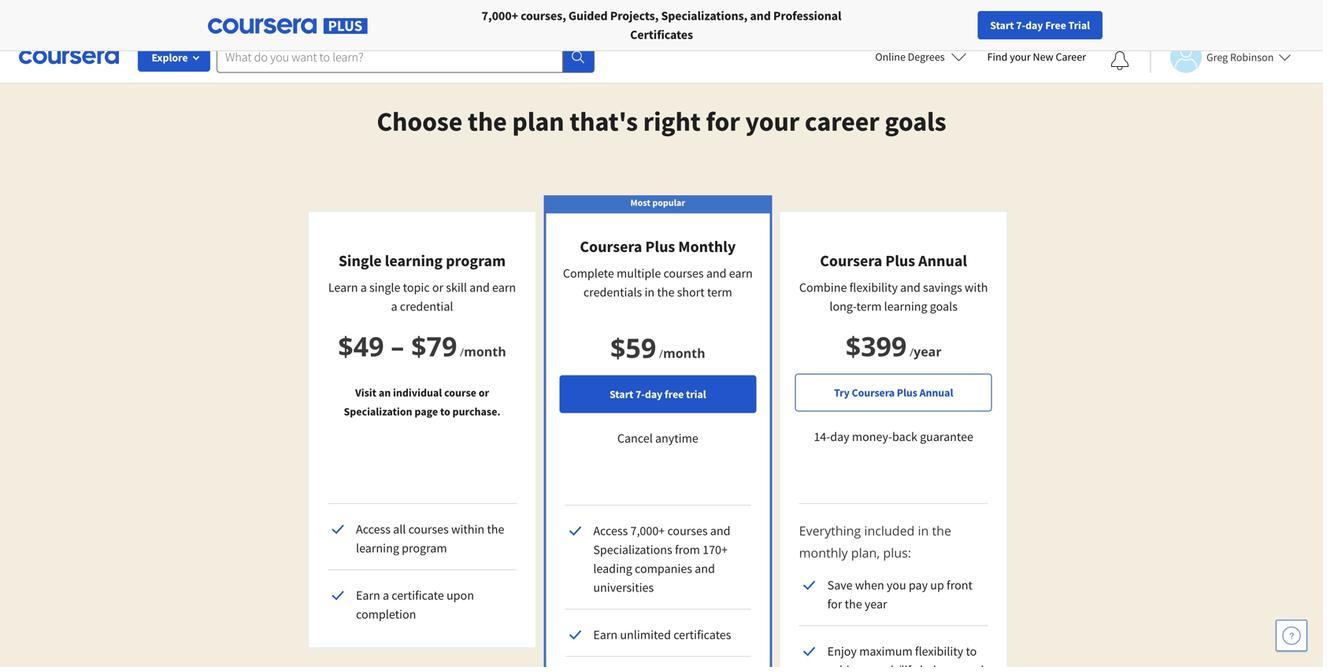 Task type: locate. For each thing, give the bounding box(es) containing it.
/
[[460, 345, 464, 360], [910, 345, 914, 360], [659, 346, 663, 361]]

everything
[[799, 522, 861, 539]]

access for access all courses within the learning program
[[356, 522, 391, 537]]

2 vertical spatial learning
[[356, 540, 399, 556]]

to right page
[[440, 405, 450, 419]]

professional
[[774, 8, 842, 24]]

coursera for $399
[[820, 251, 883, 271]]

single
[[369, 280, 401, 295]]

specializations
[[593, 542, 673, 558]]

new
[[1033, 50, 1054, 64]]

coursera up complete
[[580, 237, 642, 256]]

0 vertical spatial earn
[[356, 588, 380, 603]]

courses right the all
[[409, 522, 449, 537]]

1 horizontal spatial to
[[966, 644, 977, 659]]

/ for $399
[[910, 345, 914, 360]]

0 horizontal spatial start
[[610, 387, 634, 401]]

earn inside learn a single topic or skill and earn a credential
[[492, 280, 516, 295]]

the left plan
[[468, 104, 507, 138]]

start up cancel
[[610, 387, 634, 401]]

for right right
[[706, 104, 740, 138]]

1 horizontal spatial for
[[828, 596, 842, 612]]

businesses
[[147, 8, 208, 24]]

access
[[356, 522, 391, 537], [593, 523, 628, 539]]

0 vertical spatial program
[[446, 251, 506, 271]]

start
[[990, 18, 1014, 32], [610, 387, 634, 401]]

year down when
[[865, 596, 888, 612]]

complete
[[563, 265, 614, 281]]

access all courses within the learning program
[[356, 522, 505, 556]]

courses for 7,000+
[[668, 523, 708, 539]]

save  when you pay up front for the year
[[828, 577, 973, 612]]

courses inside "access all courses within the learning program"
[[409, 522, 449, 537]]

0 vertical spatial in
[[645, 284, 655, 300]]

/ right $59
[[659, 346, 663, 361]]

single learning program
[[339, 251, 506, 271]]

learn a single topic or skill and earn a credential
[[328, 280, 516, 314]]

1 horizontal spatial year
[[914, 343, 942, 360]]

goals inside combine flexibility and savings with long-term learning goals
[[930, 299, 958, 314]]

0 vertical spatial for
[[706, 104, 740, 138]]

choose
[[377, 104, 463, 138]]

earn right 'skill'
[[492, 280, 516, 295]]

/ inside '$49 – $79 / month'
[[460, 345, 464, 360]]

start 7-day free trial button
[[978, 11, 1103, 39]]

earn inside earn a certificate upon completion
[[356, 588, 380, 603]]

1 horizontal spatial /
[[659, 346, 663, 361]]

or for course
[[479, 386, 489, 400]]

1 vertical spatial for
[[828, 596, 842, 612]]

1 horizontal spatial start
[[990, 18, 1014, 32]]

term right short
[[707, 284, 732, 300]]

month up course
[[464, 343, 506, 360]]

0 horizontal spatial year
[[865, 596, 888, 612]]

1 horizontal spatial earn
[[729, 265, 753, 281]]

7,000+ up specializations
[[631, 523, 665, 539]]

savings
[[923, 280, 962, 295]]

and down monthly at the top right of the page
[[707, 265, 727, 281]]

plus up combine flexibility and savings with long-term learning goals
[[886, 251, 916, 271]]

learning up topic
[[385, 251, 443, 271]]

and inside combine flexibility and savings with long-term learning goals
[[901, 280, 921, 295]]

anytime
[[655, 431, 699, 446]]

year
[[914, 343, 942, 360], [865, 596, 888, 612]]

0 vertical spatial goals
[[885, 104, 947, 138]]

program
[[446, 251, 506, 271], [402, 540, 447, 556]]

or up 'purchase.'
[[479, 386, 489, 400]]

1 vertical spatial goals
[[930, 299, 958, 314]]

0 horizontal spatial day
[[645, 387, 663, 401]]

learning
[[385, 251, 443, 271], [884, 299, 928, 314], [356, 540, 399, 556]]

1 vertical spatial in
[[918, 522, 929, 539]]

0 horizontal spatial term
[[707, 284, 732, 300]]

0 vertical spatial annual
[[919, 251, 968, 271]]

upon
[[447, 588, 474, 603]]

170+
[[703, 542, 728, 558]]

courses for all
[[409, 522, 449, 537]]

1 vertical spatial 7,000+
[[631, 523, 665, 539]]

right
[[643, 104, 701, 138]]

learning inside "access all courses within the learning program"
[[356, 540, 399, 556]]

term up $399
[[857, 299, 882, 314]]

in right included
[[918, 522, 929, 539]]

for for governments
[[340, 8, 357, 24]]

0 vertical spatial 7-
[[1016, 18, 1026, 32]]

explore button
[[138, 43, 210, 72]]

0 vertical spatial year
[[914, 343, 942, 360]]

start 7-day free trial
[[610, 387, 706, 401]]

1 vertical spatial flexibility
[[915, 644, 964, 659]]

free
[[665, 387, 684, 401]]

or left 'skill'
[[432, 280, 444, 295]]

1 horizontal spatial flexibility
[[915, 644, 964, 659]]

courses for multiple
[[664, 265, 704, 281]]

a right the 'learn'
[[361, 280, 367, 295]]

your left career
[[746, 104, 800, 138]]

access inside "access all courses within the learning program"
[[356, 522, 391, 537]]

day for free
[[1026, 18, 1043, 32]]

specialization
[[344, 405, 412, 419]]

plus:
[[883, 544, 911, 561]]

0 vertical spatial or
[[432, 280, 444, 295]]

flexibility down coursera plus annual
[[850, 280, 898, 295]]

0 vertical spatial a
[[361, 280, 367, 295]]

goals for learning
[[930, 299, 958, 314]]

a inside earn a certificate upon completion
[[383, 588, 389, 603]]

0 horizontal spatial earn
[[356, 588, 380, 603]]

0 vertical spatial your
[[1010, 50, 1031, 64]]

0 horizontal spatial or
[[432, 280, 444, 295]]

/ inside $59 / month
[[659, 346, 663, 361]]

1 vertical spatial year
[[865, 596, 888, 612]]

1 vertical spatial program
[[402, 540, 447, 556]]

start up "find"
[[990, 18, 1014, 32]]

1 vertical spatial annual
[[920, 386, 954, 400]]

coursera plus image
[[208, 18, 368, 34]]

month up free
[[663, 345, 706, 362]]

0 horizontal spatial 7-
[[636, 387, 645, 401]]

0 horizontal spatial 7,000+
[[482, 8, 518, 24]]

courses up from
[[668, 523, 708, 539]]

0 horizontal spatial in
[[645, 284, 655, 300]]

and left professional
[[750, 8, 771, 24]]

1 horizontal spatial a
[[383, 588, 389, 603]]

None search field
[[217, 41, 595, 73]]

1 vertical spatial or
[[479, 386, 489, 400]]

learning down the all
[[356, 540, 399, 556]]

plus for $59
[[646, 237, 675, 256]]

projects,
[[610, 8, 659, 24]]

find your new career link
[[980, 47, 1094, 67]]

the right included
[[932, 522, 952, 539]]

maximum
[[860, 644, 913, 659]]

start inside start 7-day free trial button
[[990, 18, 1014, 32]]

a
[[361, 280, 367, 295], [391, 299, 398, 314], [383, 588, 389, 603]]

everything included in the monthly plan, plus:
[[799, 522, 952, 561]]

plus up back
[[897, 386, 918, 400]]

credential
[[400, 299, 453, 314]]

or inside learn a single topic or skill and earn a credential
[[432, 280, 444, 295]]

courses inside access 7,000+ courses and specializations from 170+ leading companies and universities
[[668, 523, 708, 539]]

2 for from the left
[[340, 8, 357, 24]]

the right "within"
[[487, 522, 505, 537]]

14-
[[814, 429, 831, 445]]

guarantee
[[920, 429, 974, 445]]

learn
[[328, 280, 358, 295]]

0 vertical spatial day
[[1026, 18, 1043, 32]]

online
[[876, 50, 906, 64]]

/ inside $399 / year
[[910, 345, 914, 360]]

page
[[415, 405, 438, 419]]

and right 'skill'
[[470, 280, 490, 295]]

1 horizontal spatial 7,000+
[[631, 523, 665, 539]]

7,000+ inside access 7,000+ courses and specializations from 170+ leading companies and universities
[[631, 523, 665, 539]]

a down single
[[391, 299, 398, 314]]

front
[[947, 577, 973, 593]]

the down save
[[845, 596, 862, 612]]

0 horizontal spatial a
[[361, 280, 367, 295]]

0 horizontal spatial your
[[746, 104, 800, 138]]

goals down savings
[[930, 299, 958, 314]]

0 vertical spatial to
[[440, 405, 450, 419]]

month
[[464, 343, 506, 360], [663, 345, 706, 362]]

earn down monthly at the top right of the page
[[729, 265, 753, 281]]

1 horizontal spatial month
[[663, 345, 706, 362]]

2 vertical spatial a
[[383, 588, 389, 603]]

$59 / month
[[611, 329, 706, 366]]

find your new career
[[988, 50, 1086, 64]]

flexibility inside enjoy maximum flexibility to achieve work/life balance an
[[915, 644, 964, 659]]

annual up savings
[[919, 251, 968, 271]]

1 horizontal spatial in
[[918, 522, 929, 539]]

$49 – $79 / month
[[338, 328, 506, 364]]

$399 / year
[[846, 328, 942, 364]]

0 horizontal spatial /
[[460, 345, 464, 360]]

robinson
[[1231, 50, 1274, 64]]

7,000+
[[482, 8, 518, 24], [631, 523, 665, 539]]

earn left the unlimited
[[593, 627, 618, 643]]

0 horizontal spatial for
[[233, 8, 250, 24]]

the left short
[[657, 284, 675, 300]]

1 horizontal spatial earn
[[593, 627, 618, 643]]

learning inside combine flexibility and savings with long-term learning goals
[[884, 299, 928, 314]]

and down 170+
[[695, 561, 715, 577]]

try
[[834, 386, 850, 400]]

2 horizontal spatial day
[[1026, 18, 1043, 32]]

start for start 7-day free trial
[[990, 18, 1014, 32]]

coursera
[[580, 237, 642, 256], [820, 251, 883, 271], [852, 386, 895, 400]]

and inside 7,000+ courses, guided projects, specializations, and professional certificates
[[750, 8, 771, 24]]

2 vertical spatial day
[[831, 429, 850, 445]]

month inside $59 / month
[[663, 345, 706, 362]]

courses,
[[521, 8, 566, 24]]

plus
[[646, 237, 675, 256], [886, 251, 916, 271], [897, 386, 918, 400]]

program down the all
[[402, 540, 447, 556]]

1 vertical spatial a
[[391, 299, 398, 314]]

year right $399
[[914, 343, 942, 360]]

work/life
[[871, 663, 918, 667]]

multiple
[[617, 265, 661, 281]]

courses
[[664, 265, 704, 281], [409, 522, 449, 537], [668, 523, 708, 539]]

/ for $59
[[659, 346, 663, 361]]

to down the front
[[966, 644, 977, 659]]

plus up multiple
[[646, 237, 675, 256]]

choose the plan that's right for your career goals
[[377, 104, 947, 138]]

0 horizontal spatial to
[[440, 405, 450, 419]]

What do you want to learn? text field
[[217, 41, 563, 73]]

trial
[[1069, 18, 1090, 32]]

courses inside complete multiple courses and earn credentials in the short term
[[664, 265, 704, 281]]

0 horizontal spatial flexibility
[[850, 280, 898, 295]]

flexibility inside combine flexibility and savings with long-term learning goals
[[850, 280, 898, 295]]

for left universities
[[233, 8, 250, 24]]

the inside complete multiple courses and earn credentials in the short term
[[657, 284, 675, 300]]

0 vertical spatial flexibility
[[850, 280, 898, 295]]

1 vertical spatial learning
[[884, 299, 928, 314]]

your right "find"
[[1010, 50, 1031, 64]]

most popular
[[631, 197, 685, 209]]

money-
[[852, 429, 893, 445]]

coursera up combine
[[820, 251, 883, 271]]

certificate
[[392, 588, 444, 603]]

2 horizontal spatial /
[[910, 345, 914, 360]]

and up 170+
[[710, 523, 731, 539]]

for down save
[[828, 596, 842, 612]]

1 horizontal spatial or
[[479, 386, 489, 400]]

program up 'skill'
[[446, 251, 506, 271]]

plus for $399
[[886, 251, 916, 271]]

within
[[451, 522, 485, 537]]

goals down online degrees popup button in the right of the page
[[885, 104, 947, 138]]

for left governments
[[340, 8, 357, 24]]

access inside access 7,000+ courses and specializations from 170+ leading companies and universities
[[593, 523, 628, 539]]

earn for $59
[[593, 627, 618, 643]]

coursera right try
[[852, 386, 895, 400]]

courses up short
[[664, 265, 704, 281]]

skill
[[446, 280, 467, 295]]

an
[[379, 386, 391, 400]]

/ right $399
[[910, 345, 914, 360]]

the
[[468, 104, 507, 138], [657, 284, 675, 300], [487, 522, 505, 537], [932, 522, 952, 539], [845, 596, 862, 612]]

show notifications image
[[1111, 51, 1130, 70]]

start 7-day free trial
[[990, 18, 1090, 32]]

1 vertical spatial day
[[645, 387, 663, 401]]

0 horizontal spatial month
[[464, 343, 506, 360]]

term inside complete multiple courses and earn credentials in the short term
[[707, 284, 732, 300]]

for
[[233, 8, 250, 24], [340, 8, 357, 24]]

universities
[[593, 580, 654, 596]]

0 horizontal spatial earn
[[492, 280, 516, 295]]

in
[[645, 284, 655, 300], [918, 522, 929, 539]]

access up specializations
[[593, 523, 628, 539]]

0 vertical spatial start
[[990, 18, 1014, 32]]

a up completion
[[383, 588, 389, 603]]

1 horizontal spatial 7-
[[1016, 18, 1026, 32]]

0 horizontal spatial access
[[356, 522, 391, 537]]

start inside start 7-day free trial button
[[610, 387, 634, 401]]

earn unlimited certificates
[[593, 627, 731, 643]]

and down coursera plus annual
[[901, 280, 921, 295]]

access left the all
[[356, 522, 391, 537]]

0 vertical spatial 7,000+
[[482, 8, 518, 24]]

1 horizontal spatial access
[[593, 523, 628, 539]]

or inside the "visit an individual course or specialization page to purchase."
[[479, 386, 489, 400]]

for
[[706, 104, 740, 138], [828, 596, 842, 612]]

1 for from the left
[[233, 8, 250, 24]]

coursera for $59
[[580, 237, 642, 256]]

combine flexibility and savings with long-term learning goals
[[800, 280, 988, 314]]

1 vertical spatial to
[[966, 644, 977, 659]]

earn up completion
[[356, 588, 380, 603]]

/ right $79 at the left of page
[[460, 345, 464, 360]]

1 vertical spatial 7-
[[636, 387, 645, 401]]

in down multiple
[[645, 284, 655, 300]]

1 vertical spatial start
[[610, 387, 634, 401]]

1 vertical spatial earn
[[593, 627, 618, 643]]

1 horizontal spatial for
[[340, 8, 357, 24]]

start for start 7-day free trial
[[610, 387, 634, 401]]

learning down savings
[[884, 299, 928, 314]]

flexibility up balance
[[915, 644, 964, 659]]

1 horizontal spatial term
[[857, 299, 882, 314]]

degrees
[[908, 50, 945, 64]]

7,000+ left courses,
[[482, 8, 518, 24]]

annual up guarantee
[[920, 386, 954, 400]]

most
[[631, 197, 651, 209]]

access for access 7,000+ courses and specializations from 170+ leading companies and universities
[[593, 523, 628, 539]]



Task type: describe. For each thing, give the bounding box(es) containing it.
a for certificate
[[383, 588, 389, 603]]

coursera inside button
[[852, 386, 895, 400]]

coursera image
[[19, 44, 119, 70]]

in inside everything included in the monthly plan, plus:
[[918, 522, 929, 539]]

online degrees
[[876, 50, 945, 64]]

included
[[865, 522, 915, 539]]

balance
[[920, 663, 962, 667]]

specializations,
[[661, 8, 748, 24]]

–
[[391, 328, 404, 364]]

try coursera plus annual
[[834, 386, 954, 400]]

a for single
[[361, 280, 367, 295]]

course
[[444, 386, 477, 400]]

for for universities
[[233, 8, 250, 24]]

monthly
[[799, 544, 848, 561]]

career
[[805, 104, 880, 138]]

and inside complete multiple courses and earn credentials in the short term
[[707, 265, 727, 281]]

enjoy
[[828, 644, 857, 659]]

to inside enjoy maximum flexibility to achieve work/life balance an
[[966, 644, 977, 659]]

cancel
[[618, 431, 653, 446]]

you
[[887, 577, 907, 593]]

topic
[[403, 280, 430, 295]]

combine
[[800, 280, 847, 295]]

to inside the "visit an individual course or specialization page to purchase."
[[440, 405, 450, 419]]

1 horizontal spatial day
[[831, 429, 850, 445]]

help center image
[[1283, 626, 1301, 645]]

guided
[[569, 8, 608, 24]]

cancel anytime
[[618, 431, 699, 446]]

in inside complete multiple courses and earn credentials in the short term
[[645, 284, 655, 300]]

$49
[[338, 328, 384, 364]]

short
[[677, 284, 705, 300]]

credentials
[[584, 284, 642, 300]]

visit an individual course or specialization page to purchase.
[[344, 386, 501, 419]]

and inside learn a single topic or skill and earn a credential
[[470, 280, 490, 295]]

from
[[675, 542, 700, 558]]

7- for free
[[636, 387, 645, 401]]

leading
[[593, 561, 632, 577]]

find
[[988, 50, 1008, 64]]

when
[[855, 577, 884, 593]]

completion
[[356, 607, 416, 622]]

try coursera plus annual button
[[795, 374, 992, 412]]

year inside save  when you pay up front for the year
[[865, 596, 888, 612]]

greg
[[1207, 50, 1228, 64]]

explore
[[152, 50, 188, 65]]

or for topic
[[432, 280, 444, 295]]

all
[[393, 522, 406, 537]]

term inside combine flexibility and savings with long-term learning goals
[[857, 299, 882, 314]]

plus inside button
[[897, 386, 918, 400]]

0 vertical spatial learning
[[385, 251, 443, 271]]

year inside $399 / year
[[914, 343, 942, 360]]

for inside save  when you pay up front for the year
[[828, 596, 842, 612]]

program inside "access all courses within the learning program"
[[402, 540, 447, 556]]

online degrees button
[[863, 39, 980, 74]]

the inside "access all courses within the learning program"
[[487, 522, 505, 537]]

banner navigation
[[13, 0, 443, 32]]

greg robinson
[[1207, 50, 1274, 64]]

the inside save  when you pay up front for the year
[[845, 596, 862, 612]]

complete multiple courses and earn credentials in the short term
[[563, 265, 753, 300]]

up
[[931, 577, 944, 593]]

14-day money-back guarantee
[[814, 429, 974, 445]]

unlimited
[[620, 627, 671, 643]]

achieve
[[828, 663, 868, 667]]

$79
[[411, 328, 457, 364]]

single
[[339, 251, 382, 271]]

month inside '$49 – $79 / month'
[[464, 343, 506, 360]]

0 horizontal spatial for
[[706, 104, 740, 138]]

earn a certificate upon completion
[[356, 588, 474, 622]]

for universities
[[233, 8, 315, 24]]

trial
[[686, 387, 706, 401]]

certificates
[[674, 627, 731, 643]]

individual
[[393, 386, 442, 400]]

$399
[[846, 328, 907, 364]]

purchase.
[[453, 405, 501, 419]]

2 horizontal spatial a
[[391, 299, 398, 314]]

day for free
[[645, 387, 663, 401]]

annual inside button
[[920, 386, 954, 400]]

plan
[[512, 104, 564, 138]]

career
[[1056, 50, 1086, 64]]

free
[[1046, 18, 1067, 32]]

7,000+ inside 7,000+ courses, guided projects, specializations, and professional certificates
[[482, 8, 518, 24]]

start 7-day free trial button
[[560, 375, 757, 413]]

earn inside complete multiple courses and earn credentials in the short term
[[729, 265, 753, 281]]

$59
[[611, 329, 656, 366]]

1 horizontal spatial your
[[1010, 50, 1031, 64]]

coursera plus monthly
[[580, 237, 736, 256]]

companies
[[635, 561, 692, 577]]

coursera plus annual
[[820, 251, 968, 271]]

greg robinson button
[[1150, 41, 1292, 73]]

plan,
[[851, 544, 880, 561]]

1 vertical spatial your
[[746, 104, 800, 138]]

the inside everything included in the monthly plan, plus:
[[932, 522, 952, 539]]

long-
[[830, 299, 857, 314]]

back
[[893, 429, 918, 445]]

earn for $49
[[356, 588, 380, 603]]

7- for free
[[1016, 18, 1026, 32]]

governments
[[360, 8, 431, 24]]

that's
[[570, 104, 638, 138]]

goals for career
[[885, 104, 947, 138]]



Task type: vqa. For each thing, say whether or not it's contained in the screenshot.
the left META
no



